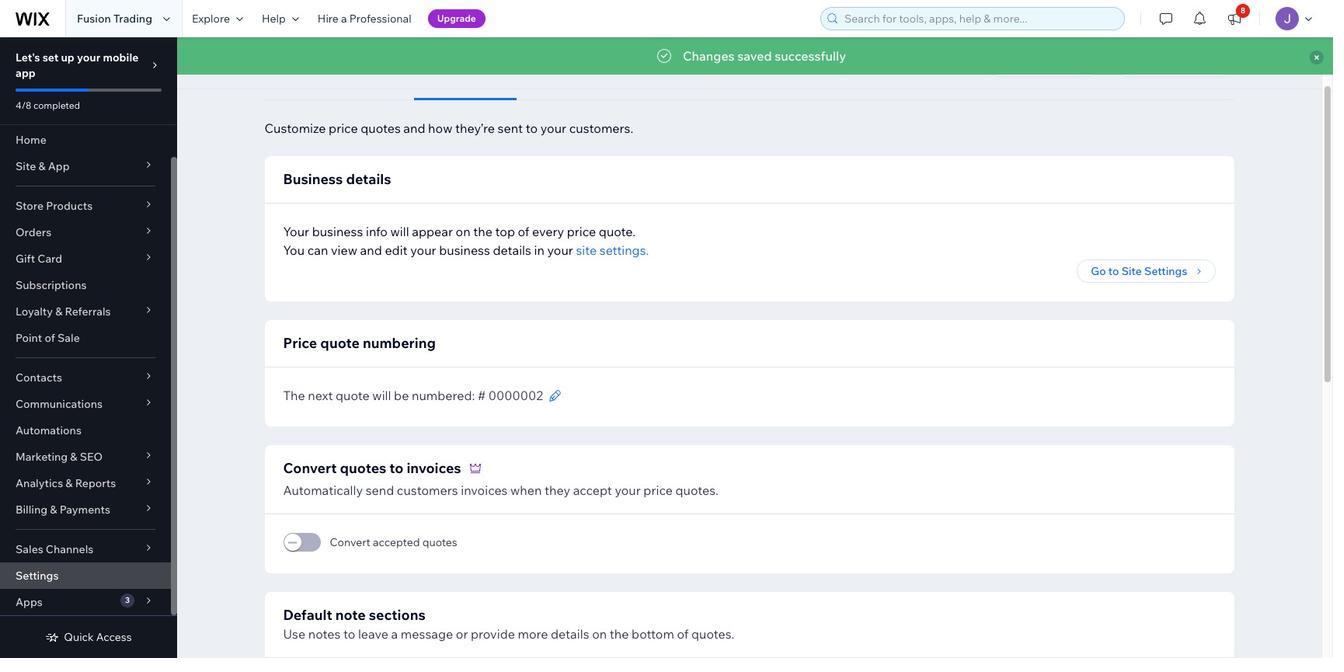Task type: vqa. For each thing, say whether or not it's contained in the screenshot.
Automations to the top
yes



Task type: locate. For each thing, give the bounding box(es) containing it.
of right bottom
[[677, 626, 689, 642]]

invoices
[[353, 68, 400, 84]]

details right more
[[551, 626, 590, 642]]

0 vertical spatial quote
[[320, 334, 360, 352]]

0 horizontal spatial of
[[45, 331, 55, 345]]

will inside your business info will appear on the top of every price quote. you can view and edit your business details in your
[[391, 224, 409, 239]]

fusion trading
[[77, 12, 152, 26]]

quotes for accepted
[[423, 535, 458, 549]]

of right top
[[518, 224, 530, 239]]

will up edit
[[391, 224, 409, 239]]

price up the
[[283, 334, 317, 352]]

settings down the sales
[[16, 569, 59, 583]]

1 vertical spatial and
[[360, 242, 382, 258]]

1 vertical spatial convert
[[330, 535, 371, 549]]

quotes down invoices button
[[361, 120, 401, 136]]

& for analytics
[[66, 476, 73, 490]]

price
[[329, 120, 358, 136], [567, 224, 596, 239], [644, 483, 673, 498]]

site
[[16, 159, 36, 173], [1122, 264, 1142, 278]]

0 vertical spatial automations
[[531, 68, 605, 84]]

price for price quotes
[[428, 68, 457, 84]]

#
[[478, 388, 486, 403]]

your
[[77, 51, 100, 65], [541, 120, 567, 136], [411, 242, 436, 258], [548, 242, 573, 258], [615, 483, 641, 498]]

gift card button
[[0, 246, 171, 272]]

marketing & seo
[[16, 450, 103, 464]]

8 button
[[1218, 0, 1252, 37]]

1 vertical spatial the
[[610, 626, 629, 642]]

settings inside go to site settings button
[[1145, 264, 1188, 278]]

convert up automatically
[[283, 459, 337, 477]]

on left bottom
[[592, 626, 607, 642]]

1 vertical spatial settings
[[16, 569, 59, 583]]

on right appear
[[456, 224, 471, 239]]

contacts
[[16, 371, 62, 385]]

price right accept
[[644, 483, 673, 498]]

&
[[38, 159, 46, 173], [55, 305, 62, 319], [70, 450, 77, 464], [66, 476, 73, 490], [50, 503, 57, 517]]

3
[[125, 595, 130, 605]]

1 horizontal spatial of
[[518, 224, 530, 239]]

sales channels
[[16, 542, 94, 556]]

price right customize
[[329, 120, 358, 136]]

2 horizontal spatial of
[[677, 626, 689, 642]]

invoices up customers
[[407, 459, 461, 477]]

1 horizontal spatial site
[[1122, 264, 1142, 278]]

site
[[576, 242, 597, 258]]

point
[[16, 331, 42, 345]]

tab list
[[265, 53, 1235, 100]]

site settings. button
[[576, 241, 649, 260]]

sent
[[498, 120, 523, 136]]

details inside your business info will appear on the top of every price quote. you can view and edit your business details in your
[[493, 242, 532, 258]]

quote right the next
[[336, 388, 370, 403]]

default
[[283, 606, 332, 624]]

view
[[331, 242, 358, 258]]

sidebar element
[[0, 37, 177, 658]]

billing
[[16, 503, 48, 517]]

the left bottom
[[610, 626, 629, 642]]

1 horizontal spatial price
[[567, 224, 596, 239]]

and
[[404, 120, 426, 136], [360, 242, 382, 258]]

& right loyalty
[[55, 305, 62, 319]]

of inside sidebar element
[[45, 331, 55, 345]]

0 vertical spatial convert
[[283, 459, 337, 477]]

and inside your business info will appear on the top of every price quote. you can view and edit your business details in your
[[360, 242, 382, 258]]

a
[[341, 12, 347, 26], [391, 626, 398, 642]]

1 vertical spatial automations
[[16, 424, 82, 438]]

products
[[46, 199, 93, 213]]

0 horizontal spatial price
[[283, 334, 317, 352]]

1 vertical spatial site
[[1122, 264, 1142, 278]]

1 vertical spatial quotes
[[340, 459, 386, 477]]

and down 'info' on the left
[[360, 242, 382, 258]]

your right accept
[[615, 483, 641, 498]]

go to site settings
[[1091, 264, 1188, 278]]

business up view
[[312, 224, 363, 239]]

price inside button
[[428, 68, 457, 84]]

app
[[16, 66, 36, 80]]

0 vertical spatial price
[[329, 120, 358, 136]]

& right "billing"
[[50, 503, 57, 517]]

a down sections
[[391, 626, 398, 642]]

automations inside automations button
[[531, 68, 605, 84]]

convert quotes to invoices
[[283, 459, 461, 477]]

0 vertical spatial settings
[[1145, 264, 1188, 278]]

1 vertical spatial on
[[592, 626, 607, 642]]

quotes.
[[676, 483, 719, 498], [692, 626, 735, 642]]

business down appear
[[439, 242, 490, 258]]

of inside your business info will appear on the top of every price quote. you can view and edit your business details in your
[[518, 224, 530, 239]]

price quotes
[[428, 68, 503, 84]]

price up site
[[567, 224, 596, 239]]

2 vertical spatial details
[[551, 626, 590, 642]]

to right sent
[[526, 120, 538, 136]]

quote.
[[599, 224, 636, 239]]

1 vertical spatial a
[[391, 626, 398, 642]]

settings
[[1145, 264, 1188, 278], [16, 569, 59, 583]]

of left sale
[[45, 331, 55, 345]]

appear
[[412, 224, 453, 239]]

0 horizontal spatial price
[[329, 120, 358, 136]]

1 vertical spatial will
[[373, 388, 391, 403]]

1 vertical spatial business
[[439, 242, 490, 258]]

apps
[[16, 595, 43, 609]]

price left quotes
[[428, 68, 457, 84]]

go to site settings button
[[1077, 260, 1216, 283]]

quotes right 'accepted'
[[423, 535, 458, 549]]

quotes
[[361, 120, 401, 136], [340, 459, 386, 477], [423, 535, 458, 549]]

0 horizontal spatial a
[[341, 12, 347, 26]]

0 horizontal spatial and
[[360, 242, 382, 258]]

let's set up your mobile app
[[16, 51, 139, 80]]

quick
[[64, 630, 94, 644]]

details down top
[[493, 242, 532, 258]]

payments
[[60, 503, 110, 517]]

0 vertical spatial and
[[404, 120, 426, 136]]

invoices left when
[[461, 483, 508, 498]]

1 horizontal spatial price
[[428, 68, 457, 84]]

0 horizontal spatial site
[[16, 159, 36, 173]]

1 vertical spatial price
[[567, 224, 596, 239]]

1 horizontal spatial details
[[493, 242, 532, 258]]

1 horizontal spatial automations
[[531, 68, 605, 84]]

1 horizontal spatial the
[[610, 626, 629, 642]]

your right up
[[77, 51, 100, 65]]

will left be
[[373, 388, 391, 403]]

and left the how
[[404, 120, 426, 136]]

your inside "let's set up your mobile app"
[[77, 51, 100, 65]]

upgrade button
[[428, 9, 486, 28]]

billing & payments
[[16, 503, 110, 517]]

0 horizontal spatial the
[[473, 224, 493, 239]]

note
[[336, 606, 366, 624]]

invoices button
[[339, 53, 414, 100]]

0 vertical spatial price
[[428, 68, 457, 84]]

2 horizontal spatial details
[[551, 626, 590, 642]]

& left app at the top left
[[38, 159, 46, 173]]

quote
[[320, 334, 360, 352], [336, 388, 370, 403]]

price
[[428, 68, 457, 84], [283, 334, 317, 352]]

store
[[16, 199, 44, 213]]

settings link
[[0, 563, 171, 589]]

marketing & seo button
[[0, 444, 171, 470]]

of inside "default note sections use notes to leave a message or provide more details on the bottom of quotes."
[[677, 626, 689, 642]]

0 horizontal spatial automations
[[16, 424, 82, 438]]

automatically send customers invoices when they accept your price quotes.
[[283, 483, 719, 498]]

site down home
[[16, 159, 36, 173]]

to right the go
[[1109, 264, 1120, 278]]

0 horizontal spatial settings
[[16, 569, 59, 583]]

1 vertical spatial price
[[283, 334, 317, 352]]

1 horizontal spatial on
[[592, 626, 607, 642]]

1 horizontal spatial and
[[404, 120, 426, 136]]

2 vertical spatial quotes
[[423, 535, 458, 549]]

settings right the go
[[1145, 264, 1188, 278]]

& left reports
[[66, 476, 73, 490]]

0 vertical spatial of
[[518, 224, 530, 239]]

site inside popup button
[[16, 159, 36, 173]]

automations up customers. at left
[[531, 68, 605, 84]]

referrals
[[65, 305, 111, 319]]

saved
[[738, 48, 772, 64]]

details up 'info' on the left
[[346, 170, 391, 188]]

& left seo
[[70, 450, 77, 464]]

0 vertical spatial site
[[16, 159, 36, 173]]

subscriptions link
[[0, 272, 171, 298]]

0 horizontal spatial on
[[456, 224, 471, 239]]

0 vertical spatial on
[[456, 224, 471, 239]]

gift card
[[16, 252, 62, 266]]

1 vertical spatial invoices
[[461, 483, 508, 498]]

1 vertical spatial of
[[45, 331, 55, 345]]

will for appear
[[391, 224, 409, 239]]

1 vertical spatial details
[[493, 242, 532, 258]]

gift
[[16, 252, 35, 266]]

up
[[61, 51, 74, 65]]

site right the go
[[1122, 264, 1142, 278]]

explore
[[192, 12, 230, 26]]

0 vertical spatial quotes
[[361, 120, 401, 136]]

communications
[[16, 397, 103, 411]]

numbering
[[363, 334, 436, 352]]

on inside your business info will appear on the top of every price quote. you can view and edit your business details in your
[[456, 224, 471, 239]]

0 horizontal spatial details
[[346, 170, 391, 188]]

0 vertical spatial a
[[341, 12, 347, 26]]

convert
[[283, 459, 337, 477], [330, 535, 371, 549]]

2 vertical spatial of
[[677, 626, 689, 642]]

quotes up "send"
[[340, 459, 386, 477]]

automations up marketing
[[16, 424, 82, 438]]

billing & payments button
[[0, 497, 171, 523]]

convert left 'accepted'
[[330, 535, 371, 549]]

the left top
[[473, 224, 493, 239]]

0 vertical spatial will
[[391, 224, 409, 239]]

orders button
[[0, 219, 171, 246]]

will
[[391, 224, 409, 239], [373, 388, 391, 403]]

1 horizontal spatial business
[[439, 242, 490, 258]]

0 vertical spatial invoices
[[407, 459, 461, 477]]

quote up the next
[[320, 334, 360, 352]]

price inside your business info will appear on the top of every price quote. you can view and edit your business details in your
[[567, 224, 596, 239]]

to down "note"
[[343, 626, 355, 642]]

0 vertical spatial the
[[473, 224, 493, 239]]

2 horizontal spatial price
[[644, 483, 673, 498]]

hire
[[318, 12, 339, 26]]

1 vertical spatial quotes.
[[692, 626, 735, 642]]

invoices
[[407, 459, 461, 477], [461, 483, 508, 498]]

loyalty
[[16, 305, 53, 319]]

contacts button
[[0, 365, 171, 391]]

1 horizontal spatial a
[[391, 626, 398, 642]]

quotes for price
[[361, 120, 401, 136]]

automations inside "automations" link
[[16, 424, 82, 438]]

next
[[308, 388, 333, 403]]

site & app button
[[0, 153, 171, 180]]

seo
[[80, 450, 103, 464]]

a right hire
[[341, 12, 347, 26]]

to inside "default note sections use notes to leave a message or provide more details on the bottom of quotes."
[[343, 626, 355, 642]]

marketing
[[16, 450, 68, 464]]

automatically
[[283, 483, 363, 498]]

1 horizontal spatial settings
[[1145, 264, 1188, 278]]

0 vertical spatial business
[[312, 224, 363, 239]]

let's
[[16, 51, 40, 65]]



Task type: describe. For each thing, give the bounding box(es) containing it.
a inside "default note sections use notes to leave a message or provide more details on the bottom of quotes."
[[391, 626, 398, 642]]

point of sale
[[16, 331, 80, 345]]

upgrade
[[437, 12, 476, 24]]

the inside "default note sections use notes to leave a message or provide more details on the bottom of quotes."
[[610, 626, 629, 642]]

automations for automations button
[[531, 68, 605, 84]]

edit
[[385, 242, 408, 258]]

your right in
[[548, 242, 573, 258]]

numbered:
[[412, 388, 475, 403]]

the inside your business info will appear on the top of every price quote. you can view and edit your business details in your
[[473, 224, 493, 239]]

customers.
[[569, 120, 634, 136]]

settings.
[[600, 242, 649, 258]]

trading
[[113, 12, 152, 26]]

convert accepted quotes
[[330, 535, 458, 549]]

& for billing
[[50, 503, 57, 517]]

you
[[283, 242, 305, 258]]

site settings.
[[576, 242, 649, 258]]

orders
[[16, 225, 51, 239]]

subscriptions
[[16, 278, 87, 292]]

general
[[279, 68, 325, 84]]

go
[[1091, 264, 1106, 278]]

they
[[545, 483, 571, 498]]

point of sale link
[[0, 325, 171, 351]]

your business info will appear on the top of every price quote. you can view and edit your business details in your
[[283, 224, 636, 258]]

quick access button
[[45, 630, 132, 644]]

tab list containing general
[[265, 53, 1235, 100]]

store products button
[[0, 193, 171, 219]]

can
[[308, 242, 328, 258]]

automations button
[[517, 53, 619, 100]]

changes
[[683, 48, 735, 64]]

customers
[[397, 483, 458, 498]]

& for loyalty
[[55, 305, 62, 319]]

4/8
[[16, 99, 31, 111]]

completed
[[33, 99, 80, 111]]

analytics
[[16, 476, 63, 490]]

site & app
[[16, 159, 70, 173]]

will for be
[[373, 388, 391, 403]]

Search for tools, apps, help & more... field
[[840, 8, 1120, 30]]

analytics & reports button
[[0, 470, 171, 497]]

your
[[283, 224, 309, 239]]

sections
[[369, 606, 426, 624]]

or
[[456, 626, 468, 642]]

use
[[283, 626, 306, 642]]

4/8 completed
[[16, 99, 80, 111]]

in
[[534, 242, 545, 258]]

sale
[[58, 331, 80, 345]]

bottom
[[632, 626, 674, 642]]

customize price quotes and how they're sent to your customers.
[[265, 120, 634, 136]]

& for site
[[38, 159, 46, 173]]

fusion
[[77, 12, 111, 26]]

general button
[[265, 53, 339, 100]]

convert for convert accepted quotes
[[330, 535, 371, 549]]

channels
[[46, 542, 94, 556]]

quotes. inside "default note sections use notes to leave a message or provide more details on the bottom of quotes."
[[692, 626, 735, 642]]

your down appear
[[411, 242, 436, 258]]

leave
[[358, 626, 389, 642]]

home
[[16, 133, 46, 147]]

to inside button
[[1109, 264, 1120, 278]]

to up "send"
[[390, 459, 404, 477]]

mobile
[[103, 51, 139, 65]]

loyalty & referrals
[[16, 305, 111, 319]]

app
[[48, 159, 70, 173]]

default note sections use notes to leave a message or provide more details on the bottom of quotes.
[[283, 606, 735, 642]]

automations for "automations" link on the left bottom
[[16, 424, 82, 438]]

card
[[38, 252, 62, 266]]

quick access
[[64, 630, 132, 644]]

they're
[[455, 120, 495, 136]]

sales channels button
[[0, 536, 171, 563]]

convert for convert quotes to invoices
[[283, 459, 337, 477]]

price quotes button
[[414, 53, 517, 100]]

settings inside settings link
[[16, 569, 59, 583]]

1 vertical spatial quote
[[336, 388, 370, 403]]

provide
[[471, 626, 515, 642]]

send
[[366, 483, 394, 498]]

site inside button
[[1122, 264, 1142, 278]]

the next quote will be numbered: # 0000002
[[283, 388, 543, 403]]

more
[[518, 626, 548, 642]]

accept
[[573, 483, 612, 498]]

be
[[394, 388, 409, 403]]

access
[[96, 630, 132, 644]]

info
[[366, 224, 388, 239]]

sales
[[16, 542, 43, 556]]

invoices for to
[[407, 459, 461, 477]]

loyalty & referrals button
[[0, 298, 171, 325]]

quotes
[[460, 68, 503, 84]]

business details
[[283, 170, 391, 188]]

communications button
[[0, 391, 171, 417]]

help
[[262, 12, 286, 26]]

your right sent
[[541, 120, 567, 136]]

automations link
[[0, 417, 171, 444]]

& for marketing
[[70, 450, 77, 464]]

invoices for customers
[[461, 483, 508, 498]]

details inside "default note sections use notes to leave a message or provide more details on the bottom of quotes."
[[551, 626, 590, 642]]

0 vertical spatial details
[[346, 170, 391, 188]]

on inside "default note sections use notes to leave a message or provide more details on the bottom of quotes."
[[592, 626, 607, 642]]

price for price quote numbering
[[283, 334, 317, 352]]

set
[[43, 51, 59, 65]]

top
[[495, 224, 515, 239]]

2 vertical spatial price
[[644, 483, 673, 498]]

0 horizontal spatial business
[[312, 224, 363, 239]]

every
[[532, 224, 564, 239]]

0 vertical spatial quotes.
[[676, 483, 719, 498]]

changes saved successfully alert
[[177, 37, 1334, 75]]

customize
[[265, 120, 326, 136]]



